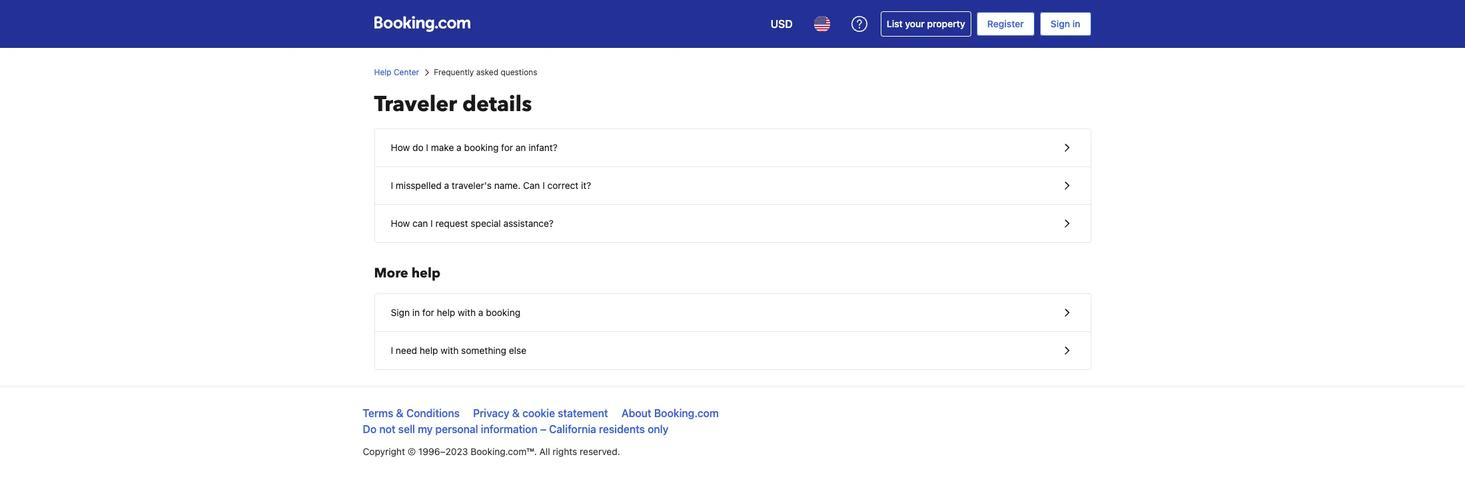 Task type: vqa. For each thing, say whether or not it's contained in the screenshot.
Traveler
yes



Task type: describe. For each thing, give the bounding box(es) containing it.
0 vertical spatial with
[[458, 307, 476, 319]]

booking inside button
[[486, 307, 521, 319]]

in for sign in
[[1073, 18, 1081, 29]]

need
[[396, 345, 417, 357]]

how for how can i request special assistance?
[[391, 218, 410, 229]]

a inside 'button'
[[457, 142, 462, 153]]

sign in for help with a booking button
[[375, 295, 1091, 333]]

information
[[481, 424, 538, 436]]

special
[[471, 218, 501, 229]]

how do i make a booking for an infant? button
[[375, 129, 1091, 167]]

your
[[905, 18, 925, 29]]

booking.com™.
[[471, 446, 537, 458]]

it?
[[581, 180, 591, 191]]

booking inside 'button'
[[464, 142, 499, 153]]

i misspelled a traveler's name. can i correct it? button
[[375, 167, 1091, 205]]

can
[[413, 218, 428, 229]]

how for how do i make a booking for an infant?
[[391, 142, 410, 153]]

help inside i need help with something else button
[[420, 345, 438, 357]]

register link
[[977, 12, 1035, 36]]

request
[[435, 218, 468, 229]]

2 vertical spatial a
[[478, 307, 483, 319]]

not
[[379, 424, 396, 436]]

1 vertical spatial with
[[441, 345, 459, 357]]

& for privacy
[[512, 408, 520, 420]]

for inside button
[[422, 307, 434, 319]]

sign for sign in for help with a booking
[[391, 307, 410, 319]]

sign in for help with a booking
[[391, 307, 521, 319]]

©
[[408, 446, 416, 458]]

usd
[[771, 18, 793, 30]]

make
[[431, 142, 454, 153]]

rights
[[553, 446, 577, 458]]

california
[[549, 424, 596, 436]]

only
[[648, 424, 669, 436]]

misspelled
[[396, 180, 442, 191]]

all
[[539, 446, 550, 458]]

sell
[[398, 424, 415, 436]]

copyright © 1996–2023 booking.com™. all rights reserved.
[[363, 446, 620, 458]]

in for sign in for help with a booking
[[412, 307, 420, 319]]

about booking.com link
[[622, 408, 719, 420]]

i inside 'button'
[[426, 142, 429, 153]]

center
[[394, 67, 419, 77]]

more help
[[374, 265, 441, 283]]



Task type: locate. For each thing, give the bounding box(es) containing it.
how inside 'button'
[[391, 142, 410, 153]]

help up i need help with something else
[[437, 307, 455, 319]]

booking up else
[[486, 307, 521, 319]]

help center
[[374, 67, 419, 77]]

1 & from the left
[[396, 408, 404, 420]]

my
[[418, 424, 433, 436]]

0 vertical spatial for
[[501, 142, 513, 153]]

about booking.com do not sell my personal information – california residents only
[[363, 408, 719, 436]]

terms & conditions link
[[363, 408, 460, 420]]

& for terms
[[396, 408, 404, 420]]

do
[[413, 142, 424, 153]]

questions
[[501, 67, 537, 77]]

1 how from the top
[[391, 142, 410, 153]]

how left can
[[391, 218, 410, 229]]

sign right register
[[1051, 18, 1070, 29]]

do
[[363, 424, 377, 436]]

help
[[374, 67, 392, 77]]

assistance?
[[504, 218, 554, 229]]

privacy
[[473, 408, 510, 420]]

0 horizontal spatial a
[[444, 180, 449, 191]]

frequently
[[434, 67, 474, 77]]

sign inside button
[[391, 307, 410, 319]]

details
[[462, 90, 532, 119]]

with up i need help with something else
[[458, 307, 476, 319]]

& up the do not sell my personal information – california residents only link
[[512, 408, 520, 420]]

in inside button
[[412, 307, 420, 319]]

how do i make a booking for an infant?
[[391, 142, 558, 153]]

privacy & cookie statement
[[473, 408, 608, 420]]

a right the make
[[457, 142, 462, 153]]

1 vertical spatial help
[[437, 307, 455, 319]]

for left the an
[[501, 142, 513, 153]]

name.
[[494, 180, 521, 191]]

list your property link
[[881, 11, 971, 37]]

how
[[391, 142, 410, 153], [391, 218, 410, 229]]

infant?
[[529, 142, 558, 153]]

copyright
[[363, 446, 405, 458]]

how inside button
[[391, 218, 410, 229]]

i need help with something else
[[391, 345, 527, 357]]

in
[[1073, 18, 1081, 29], [412, 307, 420, 319]]

1 horizontal spatial for
[[501, 142, 513, 153]]

for inside 'button'
[[501, 142, 513, 153]]

2 vertical spatial help
[[420, 345, 438, 357]]

2 horizontal spatial a
[[478, 307, 483, 319]]

personal
[[435, 424, 478, 436]]

traveler's
[[452, 180, 492, 191]]

sign in
[[1051, 18, 1081, 29]]

booking right the make
[[464, 142, 499, 153]]

list your property
[[887, 18, 965, 29]]

booking
[[464, 142, 499, 153], [486, 307, 521, 319]]

0 vertical spatial help
[[412, 265, 441, 283]]

correct
[[548, 180, 579, 191]]

& up sell
[[396, 408, 404, 420]]

for
[[501, 142, 513, 153], [422, 307, 434, 319]]

residents
[[599, 424, 645, 436]]

traveler details
[[374, 90, 532, 119]]

reserved.
[[580, 446, 620, 458]]

1 horizontal spatial sign
[[1051, 18, 1070, 29]]

a
[[457, 142, 462, 153], [444, 180, 449, 191], [478, 307, 483, 319]]

privacy & cookie statement link
[[473, 408, 608, 420]]

i need help with something else button
[[375, 333, 1091, 370]]

for down 'more help'
[[422, 307, 434, 319]]

–
[[540, 424, 547, 436]]

conditions
[[406, 408, 460, 420]]

terms
[[363, 408, 393, 420]]

0 vertical spatial in
[[1073, 18, 1081, 29]]

frequently asked questions
[[434, 67, 537, 77]]

asked
[[476, 67, 499, 77]]

1 vertical spatial for
[[422, 307, 434, 319]]

booking.com
[[654, 408, 719, 420]]

help inside "sign in for help with a booking" link
[[437, 307, 455, 319]]

1 vertical spatial a
[[444, 180, 449, 191]]

with
[[458, 307, 476, 319], [441, 345, 459, 357]]

1 vertical spatial in
[[412, 307, 420, 319]]

sign in link
[[1040, 12, 1091, 36]]

about
[[622, 408, 652, 420]]

i misspelled a traveler's name. can i correct it?
[[391, 180, 591, 191]]

terms & conditions
[[363, 408, 460, 420]]

i
[[426, 142, 429, 153], [391, 180, 393, 191], [543, 180, 545, 191], [431, 218, 433, 229], [391, 345, 393, 357]]

list
[[887, 18, 903, 29]]

1 vertical spatial sign
[[391, 307, 410, 319]]

help right need
[[420, 345, 438, 357]]

&
[[396, 408, 404, 420], [512, 408, 520, 420]]

something
[[461, 345, 507, 357]]

0 vertical spatial how
[[391, 142, 410, 153]]

1996–2023
[[418, 446, 468, 458]]

with left something
[[441, 345, 459, 357]]

how can i request special assistance? button
[[375, 205, 1091, 243]]

a left "traveler's"
[[444, 180, 449, 191]]

0 horizontal spatial sign
[[391, 307, 410, 319]]

1 horizontal spatial a
[[457, 142, 462, 153]]

cookie
[[522, 408, 555, 420]]

sign in for help with a booking link
[[375, 295, 1091, 332]]

sign
[[1051, 18, 1070, 29], [391, 307, 410, 319]]

0 vertical spatial sign
[[1051, 18, 1070, 29]]

do not sell my personal information – california residents only link
[[363, 424, 669, 436]]

1 vertical spatial booking
[[486, 307, 521, 319]]

1 horizontal spatial in
[[1073, 18, 1081, 29]]

0 horizontal spatial for
[[422, 307, 434, 319]]

sign for sign in
[[1051, 18, 1070, 29]]

booking.com online hotel reservations image
[[374, 16, 470, 32]]

traveler
[[374, 90, 457, 119]]

property
[[927, 18, 965, 29]]

more
[[374, 265, 408, 283]]

sign up need
[[391, 307, 410, 319]]

0 vertical spatial a
[[457, 142, 462, 153]]

else
[[509, 345, 527, 357]]

help right more in the left bottom of the page
[[412, 265, 441, 283]]

2 how from the top
[[391, 218, 410, 229]]

0 horizontal spatial &
[[396, 408, 404, 420]]

0 vertical spatial booking
[[464, 142, 499, 153]]

can
[[523, 180, 540, 191]]

register
[[987, 18, 1024, 29]]

2 & from the left
[[512, 408, 520, 420]]

how can i request special assistance?
[[391, 218, 554, 229]]

help
[[412, 265, 441, 283], [437, 307, 455, 319], [420, 345, 438, 357]]

1 horizontal spatial &
[[512, 408, 520, 420]]

usd button
[[763, 8, 801, 40]]

1 vertical spatial how
[[391, 218, 410, 229]]

statement
[[558, 408, 608, 420]]

an
[[516, 142, 526, 153]]

help center button
[[374, 67, 419, 79]]

0 horizontal spatial in
[[412, 307, 420, 319]]

how left do
[[391, 142, 410, 153]]

a up something
[[478, 307, 483, 319]]



